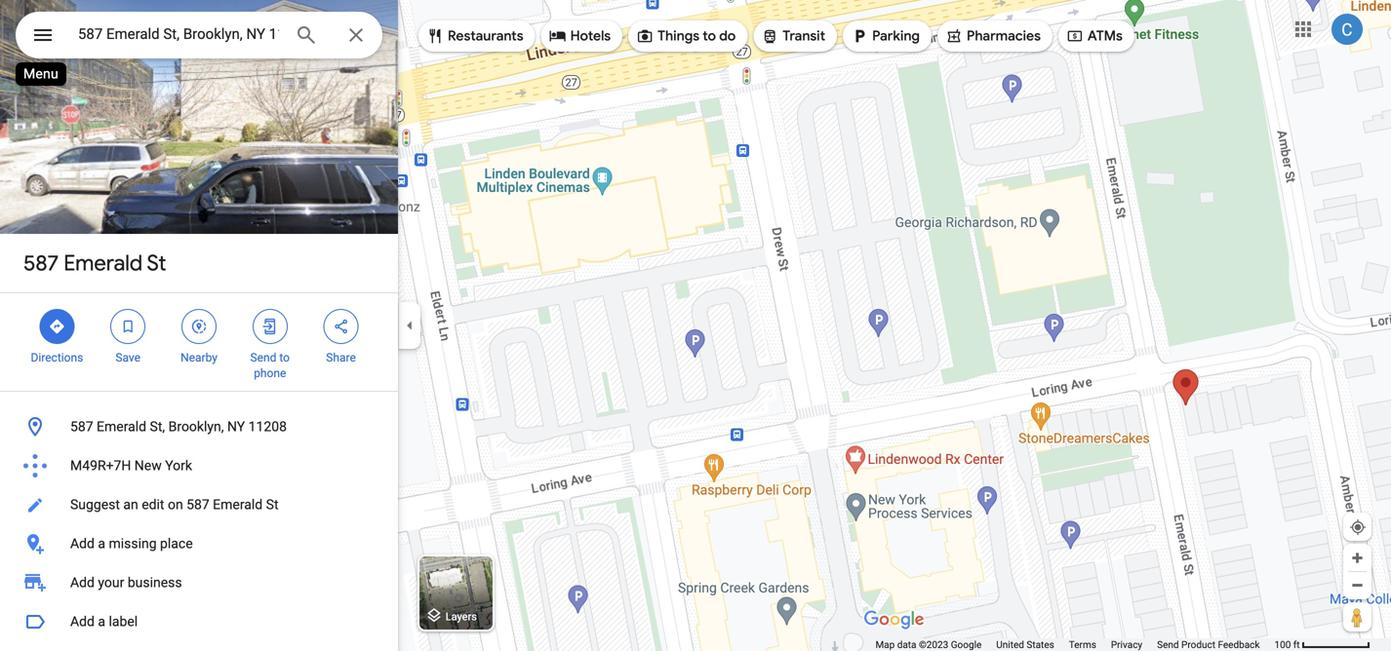 Task type: describe. For each thing, give the bounding box(es) containing it.
 restaurants
[[426, 25, 524, 47]]

do
[[719, 27, 736, 45]]

states
[[1027, 640, 1055, 651]]


[[761, 25, 779, 47]]

m49r+7h new york button
[[0, 447, 398, 486]]

collapse side panel image
[[399, 315, 421, 337]]

send for send product feedback
[[1157, 640, 1179, 651]]

 transit
[[761, 25, 826, 47]]

100 ft
[[1275, 640, 1300, 651]]

 hotels
[[549, 25, 611, 47]]

directions
[[31, 351, 83, 365]]

 atms
[[1066, 25, 1123, 47]]

privacy
[[1111, 640, 1143, 651]]

ft
[[1294, 640, 1300, 651]]

missing
[[109, 536, 157, 552]]

restaurants
[[448, 27, 524, 45]]

google
[[951, 640, 982, 651]]

add your business
[[70, 575, 182, 591]]

send for send to phone
[[250, 351, 277, 365]]

add a label
[[70, 614, 138, 630]]

show your location image
[[1349, 519, 1367, 537]]

google account: cat marinescu  
(ecaterina.marinescu@adept.ai) image
[[1332, 14, 1363, 45]]

to inside  things to do
[[703, 27, 716, 45]]

587 Emerald St, Brooklyn, NY 11208 field
[[16, 12, 382, 59]]

your
[[98, 575, 124, 591]]

hotels
[[570, 27, 611, 45]]

privacy button
[[1111, 639, 1143, 652]]

layers
[[446, 611, 477, 623]]

add a missing place button
[[0, 525, 398, 564]]

587 emerald st, brooklyn, ny 11208 button
[[0, 408, 398, 447]]

york
[[165, 458, 192, 474]]

100
[[1275, 640, 1291, 651]]

place
[[160, 536, 193, 552]]

587 emerald st main content
[[0, 0, 398, 652]]

terms
[[1069, 640, 1097, 651]]

send to phone
[[250, 351, 290, 381]]

united states
[[997, 640, 1055, 651]]

feedback
[[1218, 640, 1260, 651]]

m49r+7h
[[70, 458, 131, 474]]

google maps element
[[0, 0, 1391, 652]]

st inside 'button'
[[266, 497, 279, 513]]

st,
[[150, 419, 165, 435]]

united
[[997, 640, 1024, 651]]

 pharmacies
[[945, 25, 1041, 47]]

0 vertical spatial st
[[147, 250, 166, 277]]

on
[[168, 497, 183, 513]]

edit
[[142, 497, 164, 513]]

united states button
[[997, 639, 1055, 652]]

add a label button
[[0, 603, 398, 642]]

to inside send to phone
[[279, 351, 290, 365]]

label
[[109, 614, 138, 630]]


[[31, 21, 55, 49]]

pharmacies
[[967, 27, 1041, 45]]

zoom in image
[[1350, 551, 1365, 566]]

terms button
[[1069, 639, 1097, 652]]


[[190, 316, 208, 338]]

none field inside 587 emerald st, brooklyn, ny 11208 field
[[78, 22, 279, 46]]

ny
[[227, 419, 245, 435]]

save
[[115, 351, 141, 365]]


[[426, 25, 444, 47]]


[[1066, 25, 1084, 47]]

map
[[876, 640, 895, 651]]

data
[[897, 640, 917, 651]]

product
[[1182, 640, 1216, 651]]

suggest an edit on 587 emerald st
[[70, 497, 279, 513]]

587 emerald st
[[23, 250, 166, 277]]

brooklyn,
[[168, 419, 224, 435]]


[[636, 25, 654, 47]]

add for add a label
[[70, 614, 95, 630]]

 button
[[16, 12, 70, 62]]

587 for 587 emerald st, brooklyn, ny 11208
[[70, 419, 93, 435]]

suggest an edit on 587 emerald st button
[[0, 486, 398, 525]]



Task type: vqa. For each thing, say whether or not it's contained in the screenshot.
Send to phone on the left bottom of page
yes



Task type: locate. For each thing, give the bounding box(es) containing it.

[[261, 316, 279, 338]]

parking
[[872, 27, 920, 45]]


[[332, 316, 350, 338]]

footer containing map data ©2023 google
[[876, 639, 1275, 652]]

an
[[123, 497, 138, 513]]

©2023
[[919, 640, 949, 651]]

None field
[[78, 22, 279, 46]]

0 vertical spatial emerald
[[64, 250, 143, 277]]

2 horizontal spatial 587
[[186, 497, 210, 513]]

0 vertical spatial a
[[98, 536, 105, 552]]

business
[[128, 575, 182, 591]]

100 ft button
[[1275, 640, 1371, 651]]

0 vertical spatial add
[[70, 536, 95, 552]]

1 horizontal spatial st
[[266, 497, 279, 513]]

0 horizontal spatial send
[[250, 351, 277, 365]]

st
[[147, 250, 166, 277], [266, 497, 279, 513]]

2 vertical spatial emerald
[[213, 497, 263, 513]]

1 add from the top
[[70, 536, 95, 552]]

footer inside google maps element
[[876, 639, 1275, 652]]

587 inside suggest an edit on 587 emerald st 'button'
[[186, 497, 210, 513]]

1 horizontal spatial send
[[1157, 640, 1179, 651]]

587
[[23, 250, 59, 277], [70, 419, 93, 435], [186, 497, 210, 513]]

1 vertical spatial to
[[279, 351, 290, 365]]

add left your
[[70, 575, 95, 591]]

587 inside 587 emerald st, brooklyn, ny 11208 button
[[70, 419, 93, 435]]

1 vertical spatial st
[[266, 497, 279, 513]]

nearby
[[181, 351, 218, 365]]

a left missing
[[98, 536, 105, 552]]

send inside send to phone
[[250, 351, 277, 365]]

emerald down 'm49r+7h new york' "button"
[[213, 497, 263, 513]]

actions for 587 emerald st region
[[0, 294, 398, 391]]

emerald for st,
[[97, 419, 146, 435]]

a for missing
[[98, 536, 105, 552]]

1 vertical spatial send
[[1157, 640, 1179, 651]]

0 horizontal spatial 587
[[23, 250, 59, 277]]


[[851, 25, 868, 47]]

send
[[250, 351, 277, 365], [1157, 640, 1179, 651]]

587 emerald st, brooklyn, ny 11208
[[70, 419, 287, 435]]

add for add a missing place
[[70, 536, 95, 552]]

map data ©2023 google
[[876, 640, 982, 651]]

add
[[70, 536, 95, 552], [70, 575, 95, 591], [70, 614, 95, 630]]


[[945, 25, 963, 47]]

st up actions for 587 emerald st region at the left of page
[[147, 250, 166, 277]]

 parking
[[851, 25, 920, 47]]


[[48, 316, 66, 338]]

new
[[134, 458, 162, 474]]

add inside 'button'
[[70, 614, 95, 630]]

1 a from the top
[[98, 536, 105, 552]]

a for label
[[98, 614, 105, 630]]

1 horizontal spatial to
[[703, 27, 716, 45]]

emerald left st,
[[97, 419, 146, 435]]

1 vertical spatial 587
[[70, 419, 93, 435]]

add inside button
[[70, 536, 95, 552]]

to
[[703, 27, 716, 45], [279, 351, 290, 365]]

 search field
[[16, 12, 382, 62]]

emerald inside button
[[97, 419, 146, 435]]

add your business link
[[0, 564, 398, 603]]

2 add from the top
[[70, 575, 95, 591]]

1 vertical spatial a
[[98, 614, 105, 630]]

1 horizontal spatial 587
[[70, 419, 93, 435]]

587 for 587 emerald st
[[23, 250, 59, 277]]

footer
[[876, 639, 1275, 652]]

add a missing place
[[70, 536, 193, 552]]

add for add your business
[[70, 575, 95, 591]]

0 horizontal spatial st
[[147, 250, 166, 277]]

1 vertical spatial add
[[70, 575, 95, 591]]

send up phone
[[250, 351, 277, 365]]

send left product
[[1157, 640, 1179, 651]]

a left label
[[98, 614, 105, 630]]

share
[[326, 351, 356, 365]]

a inside button
[[98, 536, 105, 552]]

things
[[658, 27, 700, 45]]

587 right on at bottom left
[[186, 497, 210, 513]]

m49r+7h new york
[[70, 458, 192, 474]]

suggest
[[70, 497, 120, 513]]

0 horizontal spatial to
[[279, 351, 290, 365]]

send product feedback
[[1157, 640, 1260, 651]]

emerald inside 'button'
[[213, 497, 263, 513]]


[[549, 25, 567, 47]]

587 up 
[[23, 250, 59, 277]]

show street view coverage image
[[1344, 603, 1372, 632]]

st down 11208
[[266, 497, 279, 513]]

transit
[[783, 27, 826, 45]]

send product feedback button
[[1157, 639, 1260, 652]]

emerald up the 
[[64, 250, 143, 277]]

3 add from the top
[[70, 614, 95, 630]]

emerald for st
[[64, 250, 143, 277]]

a inside 'button'
[[98, 614, 105, 630]]

2 vertical spatial add
[[70, 614, 95, 630]]

atms
[[1088, 27, 1123, 45]]

11208
[[248, 419, 287, 435]]

to up phone
[[279, 351, 290, 365]]

add left label
[[70, 614, 95, 630]]

zoom out image
[[1350, 579, 1365, 593]]

emerald
[[64, 250, 143, 277], [97, 419, 146, 435], [213, 497, 263, 513]]

0 vertical spatial send
[[250, 351, 277, 365]]

 things to do
[[636, 25, 736, 47]]

send inside button
[[1157, 640, 1179, 651]]

2 a from the top
[[98, 614, 105, 630]]

2 vertical spatial 587
[[186, 497, 210, 513]]

to left the do
[[703, 27, 716, 45]]

0 vertical spatial to
[[703, 27, 716, 45]]

a
[[98, 536, 105, 552], [98, 614, 105, 630]]

0 vertical spatial 587
[[23, 250, 59, 277]]

phone
[[254, 367, 286, 381]]


[[119, 316, 137, 338]]

587 up m49r+7h
[[70, 419, 93, 435]]

add down suggest at the bottom
[[70, 536, 95, 552]]

1 vertical spatial emerald
[[97, 419, 146, 435]]



